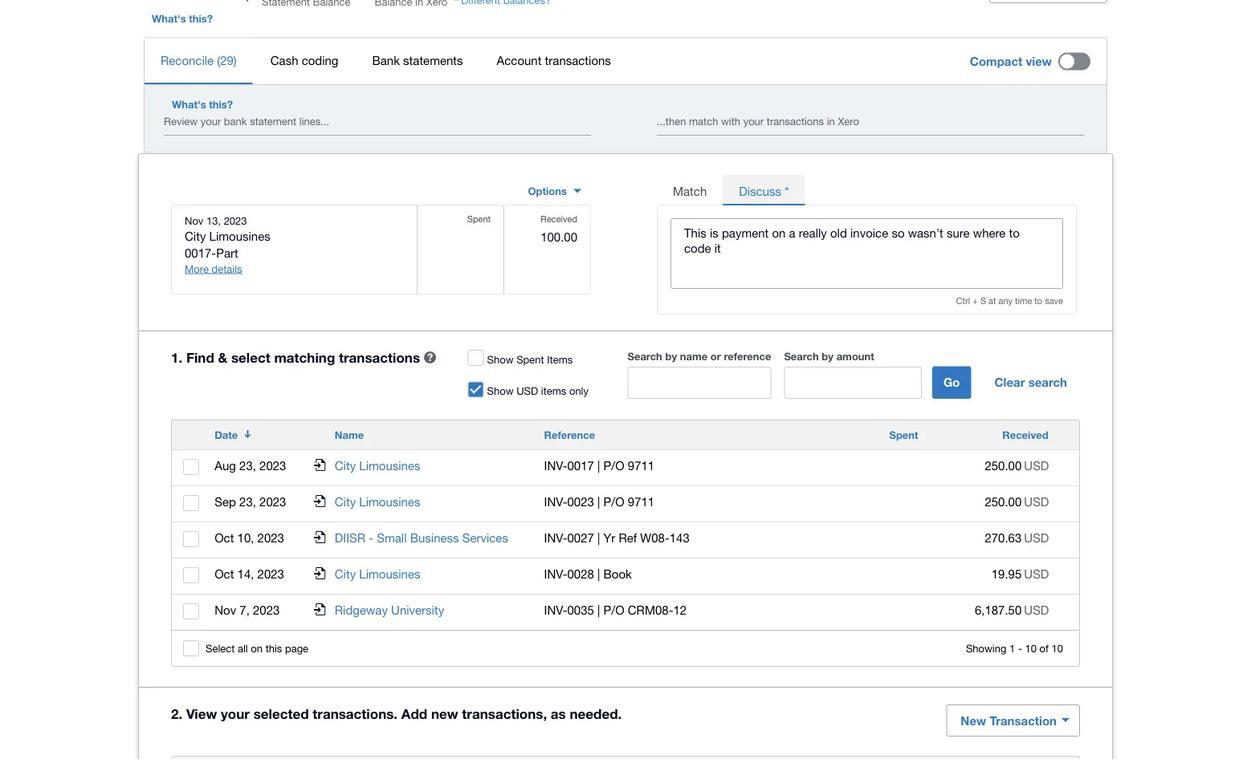 Task type: locate. For each thing, give the bounding box(es) containing it.
nov 13, 2023 city limousines 0017-part more details
[[185, 214, 270, 275]]

aug
[[215, 459, 236, 473]]

matching
[[274, 349, 335, 365]]

0 vertical spatial what's this?
[[152, 13, 213, 25]]

ref
[[619, 531, 637, 545]]

2023 inside nov 13, 2023 city limousines 0017-part more details
[[224, 214, 247, 227]]

city down diisr
[[335, 567, 356, 581]]

show down show spent items
[[487, 385, 514, 397]]

0 vertical spatial -
[[369, 531, 373, 545]]

account transactions link
[[481, 38, 627, 83]]

account transactions
[[497, 53, 611, 68]]

received inside received 100.00
[[541, 214, 577, 224]]

2 vertical spatial city limousines
[[335, 567, 420, 581]]

0 vertical spatial what's
[[152, 13, 186, 25]]

9711 up ref
[[628, 495, 655, 509]]

0 horizontal spatial received
[[541, 214, 577, 224]]

10 right of
[[1052, 642, 1063, 655]]

part
[[216, 246, 238, 260]]

show spent items
[[487, 353, 573, 366]]

1 250.00 usd from the top
[[985, 459, 1049, 473]]

2 city limousines from the top
[[335, 495, 420, 509]]

0 vertical spatial oct
[[215, 531, 234, 545]]

1 by from the left
[[665, 350, 677, 363]]

1 vertical spatial nov
[[215, 603, 236, 617]]

transactions right the account
[[545, 53, 611, 68]]

limousines inside nov 13, 2023 city limousines 0017-part more details
[[209, 229, 270, 243]]

needed.
[[570, 706, 622, 722]]

0 vertical spatial nov
[[185, 214, 203, 227]]

new
[[431, 706, 458, 722]]

2 vertical spatial spent
[[889, 429, 918, 441]]

city limousines for oct 14, 2023
[[335, 567, 420, 581]]

oct 10, 2023
[[215, 531, 284, 545]]

time
[[1015, 296, 1032, 306]]

transactions left in
[[767, 115, 824, 128]]

sep
[[215, 495, 236, 509]]

1 vertical spatial what's this?
[[172, 98, 233, 110]]

or
[[710, 350, 721, 363]]

this
[[265, 642, 282, 655]]

2 vertical spatial transactions
[[339, 349, 420, 365]]

add
[[401, 706, 427, 722]]

1 vertical spatial received
[[1002, 429, 1048, 441]]

1 oct from the top
[[215, 531, 234, 545]]

inv-0028 | book
[[544, 567, 642, 581]]

what's up review
[[172, 98, 206, 110]]

2 vertical spatial city limousines link
[[335, 567, 420, 581]]

city up diisr
[[335, 495, 356, 509]]

1 city limousines from the top
[[335, 459, 420, 473]]

transactions right the matching
[[339, 349, 420, 365]]

1 vertical spatial city limousines link
[[335, 495, 420, 509]]

1 city limousines link from the top
[[335, 459, 420, 473]]

1 vertical spatial city limousines
[[335, 495, 420, 509]]

2 9711 from the top
[[628, 495, 655, 509]]

compact
[[970, 54, 1022, 69]]

23, right sep
[[239, 495, 256, 509]]

1 vertical spatial 250.00 usd
[[985, 495, 1049, 509]]

0 vertical spatial show
[[487, 353, 514, 366]]

this? up reconcile ( 29 )
[[189, 13, 213, 25]]

1 vertical spatial spent
[[516, 353, 544, 366]]

spent link
[[800, 425, 922, 446]]

inv- for 0017 | p/o
[[544, 459, 567, 473]]

select
[[206, 642, 235, 655]]

options
[[528, 185, 567, 197]]

city down name
[[335, 459, 356, 473]]

Select all on this page checkbox
[[183, 641, 199, 657]]

1 horizontal spatial by
[[822, 350, 834, 363]]

what's
[[152, 13, 186, 25], [172, 98, 206, 110]]

search for search by amount
[[784, 350, 819, 363]]

usd for inv-0017 | p/o 9711
[[1024, 459, 1049, 473]]

0 horizontal spatial search
[[627, 350, 662, 363]]

received down clear search link at right
[[1002, 429, 1048, 441]]

match
[[673, 184, 707, 198]]

1 horizontal spatial received
[[1002, 429, 1048, 441]]

view
[[186, 706, 217, 722]]

4 inv- from the top
[[544, 567, 567, 581]]

1 vertical spatial show
[[487, 385, 514, 397]]

0 horizontal spatial 10
[[1025, 642, 1037, 655]]

1 9711 from the top
[[628, 459, 655, 473]]

1 vertical spatial 9711
[[628, 495, 655, 509]]

limousines down name
[[359, 459, 420, 473]]

city up 0017-
[[185, 229, 206, 243]]

270.63
[[985, 531, 1022, 545]]

to
[[1034, 296, 1042, 306]]

nov left 13,
[[185, 214, 203, 227]]

new
[[961, 714, 986, 728]]

what's this? up review
[[172, 98, 233, 110]]

1 vertical spatial 23,
[[239, 495, 256, 509]]

by
[[665, 350, 677, 363], [822, 350, 834, 363]]

city limousines down name
[[335, 459, 420, 473]]

nov for nov 7, 2023
[[215, 603, 236, 617]]

3 city limousines from the top
[[335, 567, 420, 581]]

more
[[185, 263, 209, 275]]

search
[[1028, 375, 1067, 390]]

city limousines for sep 23, 2023
[[335, 495, 420, 509]]

0 vertical spatial 250.00 usd
[[985, 459, 1049, 473]]

250.00 up 270.63
[[985, 495, 1022, 509]]

)
[[234, 53, 237, 68]]

3 inv- from the top
[[544, 531, 567, 545]]

0 vertical spatial what's this? link
[[144, 4, 221, 33]]

received up the 100.00
[[541, 214, 577, 224]]

oct
[[215, 531, 234, 545], [215, 567, 234, 581]]

0 vertical spatial spent
[[467, 214, 491, 224]]

1 vertical spatial what's
[[172, 98, 206, 110]]

0 horizontal spatial transactions
[[339, 349, 420, 365]]

- right 1 on the bottom of page
[[1018, 642, 1022, 655]]

1 vertical spatial 250.00
[[985, 495, 1022, 509]]

23, for sep
[[239, 495, 256, 509]]

0 vertical spatial received
[[541, 214, 577, 224]]

2 city limousines link from the top
[[335, 495, 420, 509]]

250.00 usd up 270.63 usd
[[985, 495, 1049, 509]]

search left name
[[627, 350, 662, 363]]

5 inv- from the top
[[544, 603, 567, 617]]

None checkbox
[[183, 459, 199, 475], [183, 495, 199, 511], [183, 532, 199, 548], [183, 604, 199, 620], [183, 459, 199, 475], [183, 495, 199, 511], [183, 532, 199, 548], [183, 604, 199, 620]]

3 city limousines link from the top
[[335, 567, 420, 581]]

1 vertical spatial oct
[[215, 567, 234, 581]]

9711 for 0017 | p/o
[[628, 459, 655, 473]]

on
[[251, 642, 263, 655]]

limousines for aug 23, 2023
[[359, 459, 420, 473]]

2023 right 14, at the left
[[257, 567, 284, 581]]

clear search
[[994, 375, 1067, 390]]

1 23, from the top
[[239, 459, 256, 473]]

None checkbox
[[468, 350, 484, 366], [468, 382, 484, 398], [183, 568, 199, 584], [468, 350, 484, 366], [468, 382, 484, 398], [183, 568, 199, 584]]

2023 down date link
[[259, 459, 286, 473]]

0 horizontal spatial spent
[[467, 214, 491, 224]]

what's this? link down reconcile ( 29 )
[[164, 90, 241, 119]]

nov inside nov 13, 2023 city limousines 0017-part more details
[[185, 214, 203, 227]]

usd for inv-0027 | yr ref w08-143
[[1024, 531, 1049, 545]]

9711 for 0023 | p/o
[[628, 495, 655, 509]]

select all on this page
[[206, 642, 308, 655]]

1 horizontal spatial transactions
[[545, 53, 611, 68]]

2 by from the left
[[822, 350, 834, 363]]

0 vertical spatial 250.00
[[985, 459, 1022, 473]]

10
[[1025, 642, 1037, 655], [1052, 642, 1063, 655]]

inv-
[[544, 459, 567, 473], [544, 495, 567, 509], [544, 531, 567, 545], [544, 567, 567, 581], [544, 603, 567, 617]]

city
[[185, 229, 206, 243], [335, 459, 356, 473], [335, 495, 356, 509], [335, 567, 356, 581]]

2 23, from the top
[[239, 495, 256, 509]]

diisr - small business services link
[[335, 531, 508, 545]]

0 horizontal spatial nov
[[185, 214, 203, 227]]

ctrl
[[956, 296, 970, 306]]

city limousines link
[[335, 459, 420, 473], [335, 495, 420, 509], [335, 567, 420, 581]]

usd left items
[[516, 385, 538, 397]]

oct left '10,'
[[215, 531, 234, 545]]

by left name
[[665, 350, 677, 363]]

by left 'amount'
[[822, 350, 834, 363]]

transactions inside account transactions link
[[545, 53, 611, 68]]

23, for aug
[[239, 459, 256, 473]]

inv- down 0027 | yr
[[544, 567, 567, 581]]

by for amount
[[822, 350, 834, 363]]

limousines up ridgeway university link
[[359, 567, 420, 581]]

inv- up "inv-0028 | book"
[[544, 531, 567, 545]]

reference
[[724, 350, 771, 363]]

what's up reconcile (
[[152, 13, 186, 25]]

city limousines link up ridgeway university link
[[335, 567, 420, 581]]

0 vertical spatial city limousines link
[[335, 459, 420, 473]]

show for show spent items
[[487, 353, 514, 366]]

2 show from the top
[[487, 385, 514, 397]]

2023 for nov 13, 2023 city limousines 0017-part more details
[[224, 214, 247, 227]]

clear search link
[[982, 367, 1080, 399]]

usd right 6,187.50
[[1024, 603, 1049, 617]]

clear
[[994, 375, 1025, 390]]

1.
[[171, 349, 182, 365]]

show up show usd items only
[[487, 353, 514, 366]]

23, right aug
[[239, 459, 256, 473]]

2023 right 13,
[[224, 214, 247, 227]]

1 horizontal spatial 10
[[1052, 642, 1063, 655]]

review
[[164, 115, 198, 128]]

bank statements link
[[356, 38, 479, 83]]

limousines up the small
[[359, 495, 420, 509]]

cash coding link
[[254, 38, 354, 83]]

1 horizontal spatial nov
[[215, 603, 236, 617]]

selected
[[253, 706, 309, 722]]

2 horizontal spatial spent
[[889, 429, 918, 441]]

what's this? link up reconcile (
[[144, 4, 221, 33]]

oct left 14, at the left
[[215, 567, 234, 581]]

1 horizontal spatial spent
[[516, 353, 544, 366]]

this? up bank
[[209, 98, 233, 110]]

1 horizontal spatial -
[[1018, 642, 1022, 655]]

0 horizontal spatial by
[[665, 350, 677, 363]]

0 vertical spatial 23,
[[239, 459, 256, 473]]

2 250.00 usd from the top
[[985, 495, 1049, 509]]

search left 'amount'
[[784, 350, 819, 363]]

usd right 19.95
[[1024, 567, 1049, 581]]

1 vertical spatial what's this? link
[[164, 90, 241, 119]]

usd down "received" link
[[1024, 459, 1049, 473]]

250.00
[[985, 459, 1022, 473], [985, 495, 1022, 509]]

+
[[973, 296, 978, 306]]

0 vertical spatial this?
[[189, 13, 213, 25]]

city limousines link down name
[[335, 459, 420, 473]]

2 horizontal spatial transactions
[[767, 115, 824, 128]]

0017 | p/o
[[567, 459, 624, 473]]

2 search from the left
[[784, 350, 819, 363]]

nov left 7,
[[215, 603, 236, 617]]

transactions,
[[462, 706, 547, 722]]

inv-0027 | yr ref w08-143
[[544, 531, 700, 545]]

2 10 from the left
[[1052, 642, 1063, 655]]

inv- down "inv-0028 | book"
[[544, 603, 567, 617]]

usd right 270.63
[[1024, 531, 1049, 545]]

0 vertical spatial transactions
[[545, 53, 611, 68]]

limousines up part
[[209, 229, 270, 243]]

1 inv- from the top
[[544, 459, 567, 473]]

2023 right 7,
[[253, 603, 280, 617]]

discuss
[[739, 184, 781, 198]]

1 horizontal spatial search
[[784, 350, 819, 363]]

10 left of
[[1025, 642, 1037, 655]]

2023 right '10,'
[[257, 531, 284, 545]]

2 oct from the top
[[215, 567, 234, 581]]

9711 down reference link
[[628, 459, 655, 473]]

bank
[[372, 53, 400, 68]]

inv- for 0027 | yr
[[544, 531, 567, 545]]

usd up 270.63 usd
[[1024, 495, 1049, 509]]

city limousines link up the small
[[335, 495, 420, 509]]

250.00 down "received" link
[[985, 459, 1022, 473]]

6,187.50
[[975, 603, 1022, 617]]

reconcile ( 29 )
[[161, 53, 237, 68]]

2. view your selected transactions. add new transactions, as needed. new transaction
[[171, 706, 1057, 728]]

250.00 usd down "received" link
[[985, 459, 1049, 473]]

inv- for 0028 | book
[[544, 567, 567, 581]]

0 vertical spatial city limousines
[[335, 459, 420, 473]]

what's this? up reconcile (
[[152, 13, 213, 25]]

19.95
[[991, 567, 1022, 581]]

bank statements
[[372, 53, 463, 68]]

2023 down aug 23, 2023
[[259, 495, 286, 509]]

show
[[487, 353, 514, 366], [487, 385, 514, 397]]

1 show from the top
[[487, 353, 514, 366]]

29
[[220, 53, 234, 68]]

None field
[[627, 367, 771, 399], [784, 367, 922, 399], [627, 367, 771, 399], [784, 367, 922, 399]]

only
[[569, 385, 589, 397]]

your right view
[[221, 706, 250, 722]]

city limousines up the small
[[335, 495, 420, 509]]

1 10 from the left
[[1025, 642, 1037, 655]]

0 vertical spatial 9711
[[628, 459, 655, 473]]

- left the small
[[369, 531, 373, 545]]

inv- up 0027 | yr
[[544, 495, 567, 509]]

limousines
[[209, 229, 270, 243], [359, 459, 420, 473], [359, 495, 420, 509], [359, 567, 420, 581]]

city for oct 14, 2023
[[335, 567, 356, 581]]

ridgeway university link
[[335, 603, 444, 617]]

as
[[551, 706, 566, 722]]

2 inv- from the top
[[544, 495, 567, 509]]

by for name
[[665, 350, 677, 363]]

inv- down reference
[[544, 459, 567, 473]]

page
[[285, 642, 308, 655]]

usd for inv-0023 | p/o 9711
[[1024, 495, 1049, 509]]

1 search from the left
[[627, 350, 662, 363]]

city limousines up ridgeway university link
[[335, 567, 420, 581]]

1 250.00 from the top
[[985, 459, 1022, 473]]

2 250.00 from the top
[[985, 495, 1022, 509]]

2023 for oct 14, 2023
[[257, 567, 284, 581]]



Task type: vqa. For each thing, say whether or not it's contained in the screenshot.
Aug on the bottom of page
yes



Task type: describe. For each thing, give the bounding box(es) containing it.
at
[[988, 296, 996, 306]]

name link
[[331, 425, 532, 446]]

received for received
[[1002, 429, 1048, 441]]

statements
[[403, 53, 463, 68]]

crm08-
[[628, 603, 673, 617]]

view
[[1026, 54, 1052, 69]]

city for aug 23, 2023
[[335, 459, 356, 473]]

show usd items only
[[487, 385, 589, 397]]

0035 | p/o
[[567, 603, 624, 617]]

10,
[[237, 531, 254, 545]]

*
[[785, 184, 789, 198]]

1 vertical spatial -
[[1018, 642, 1022, 655]]

limousines for sep 23, 2023
[[359, 495, 420, 509]]

city limousines for aug 23, 2023
[[335, 459, 420, 473]]

inv-0035 | p/o crm08-12
[[544, 603, 697, 617]]

250.00 usd for inv-0017 | p/o 9711
[[985, 459, 1049, 473]]

cash
[[270, 53, 298, 68]]

go link
[[932, 367, 971, 399]]

coding
[[302, 53, 338, 68]]

limousines for oct 14, 2023
[[359, 567, 420, 581]]

discuss *
[[739, 184, 789, 198]]

amount
[[836, 350, 874, 363]]

ridgeway university
[[335, 603, 444, 617]]

270.63 usd
[[985, 531, 1049, 545]]

statement
[[250, 115, 296, 128]]

reference
[[544, 429, 595, 441]]

...then
[[657, 115, 686, 128]]

1
[[1009, 642, 1015, 655]]

2023 for nov 7, 2023
[[253, 603, 280, 617]]

compact view
[[970, 54, 1052, 69]]

cash coding
[[270, 53, 338, 68]]

nov for nov 13, 2023 city limousines 0017-part more details
[[185, 214, 203, 227]]

sep 23, 2023
[[215, 495, 286, 509]]

143
[[669, 531, 690, 545]]

city limousines link for sep 23, 2023
[[335, 495, 420, 509]]

received for received 100.00
[[541, 214, 577, 224]]

date
[[215, 429, 238, 441]]

match
[[689, 115, 718, 128]]

search for search by name or reference
[[627, 350, 662, 363]]

search by amount
[[784, 350, 874, 363]]

0023 | p/o
[[567, 495, 624, 509]]

name
[[335, 429, 364, 441]]

2023 for aug 23, 2023
[[259, 459, 286, 473]]

1 vertical spatial this?
[[209, 98, 233, 110]]

250.00 for inv-0023 | p/o 9711
[[985, 495, 1022, 509]]

aug 23, 2023
[[215, 459, 286, 473]]

reconcile (
[[161, 53, 220, 68]]

oct for oct 10, 2023
[[215, 531, 234, 545]]

reference link
[[540, 425, 792, 446]]

1 vertical spatial transactions
[[767, 115, 824, 128]]

inv- for 0023 | p/o
[[544, 495, 567, 509]]

xero
[[838, 115, 859, 128]]

14,
[[237, 567, 254, 581]]

match link
[[657, 175, 723, 206]]

received link
[[930, 425, 1052, 446]]

0028 | book
[[567, 567, 632, 581]]

your inside 2. view your selected transactions. add new transactions, as needed. new transaction
[[221, 706, 250, 722]]

inv-0023 | p/o 9711
[[544, 495, 665, 509]]

oct 14, 2023
[[215, 567, 284, 581]]

review your bank statement lines...
[[164, 115, 329, 128]]

...then match with your transactions in xero
[[657, 115, 859, 128]]

name
[[680, 350, 708, 363]]

your right with
[[743, 115, 764, 128]]

your left bank
[[201, 115, 221, 128]]

7,
[[240, 603, 250, 617]]

19.95 usd
[[991, 567, 1049, 581]]

show for show usd items only
[[487, 385, 514, 397]]

discuss * link
[[723, 175, 805, 206]]

inv- for 0035 | p/o
[[544, 603, 567, 617]]

services
[[462, 531, 508, 545]]

1. find & select matching transactions
[[171, 349, 420, 365]]

showing 1 - 10 of 10
[[966, 642, 1063, 655]]

0 horizontal spatial -
[[369, 531, 373, 545]]

of
[[1040, 642, 1049, 655]]

university
[[391, 603, 444, 617]]

250.00 for inv-0017 | p/o 9711
[[985, 459, 1022, 473]]

0027 | yr
[[567, 531, 615, 545]]

city for sep 23, 2023
[[335, 495, 356, 509]]

nov 7, 2023
[[215, 603, 280, 617]]

city limousines link for oct 14, 2023
[[335, 567, 420, 581]]

in
[[827, 115, 835, 128]]

usd for inv-0035 | p/o crm08-12
[[1024, 603, 1049, 617]]

2023 for sep 23, 2023
[[259, 495, 286, 509]]

date link
[[211, 425, 307, 446]]

city inside nov 13, 2023 city limousines 0017-part more details
[[185, 229, 206, 243]]

2023 for oct 10, 2023
[[257, 531, 284, 545]]

250.00 usd for inv-0023 | p/o 9711
[[985, 495, 1049, 509]]

13,
[[206, 214, 221, 227]]

save
[[1045, 296, 1063, 306]]

small
[[377, 531, 407, 545]]

all
[[238, 642, 248, 655]]

usd for inv-0028 | book
[[1024, 567, 1049, 581]]

showing
[[966, 642, 1006, 655]]

account
[[497, 53, 542, 68]]

ridgeway
[[335, 603, 388, 617]]

ctrl + s at any time to save
[[956, 296, 1063, 306]]

search by name or reference
[[627, 350, 771, 363]]

diisr - small business services
[[335, 531, 508, 545]]

0017-
[[185, 246, 216, 260]]

oct for oct 14, 2023
[[215, 567, 234, 581]]

items
[[547, 353, 573, 366]]

select
[[231, 349, 270, 365]]

This is payment on a really old invoice so wasn't sure where to code it text field
[[671, 219, 1062, 288]]

city limousines link for aug 23, 2023
[[335, 459, 420, 473]]

inv-0017 | p/o 9711
[[544, 459, 665, 473]]

find
[[186, 349, 214, 365]]



